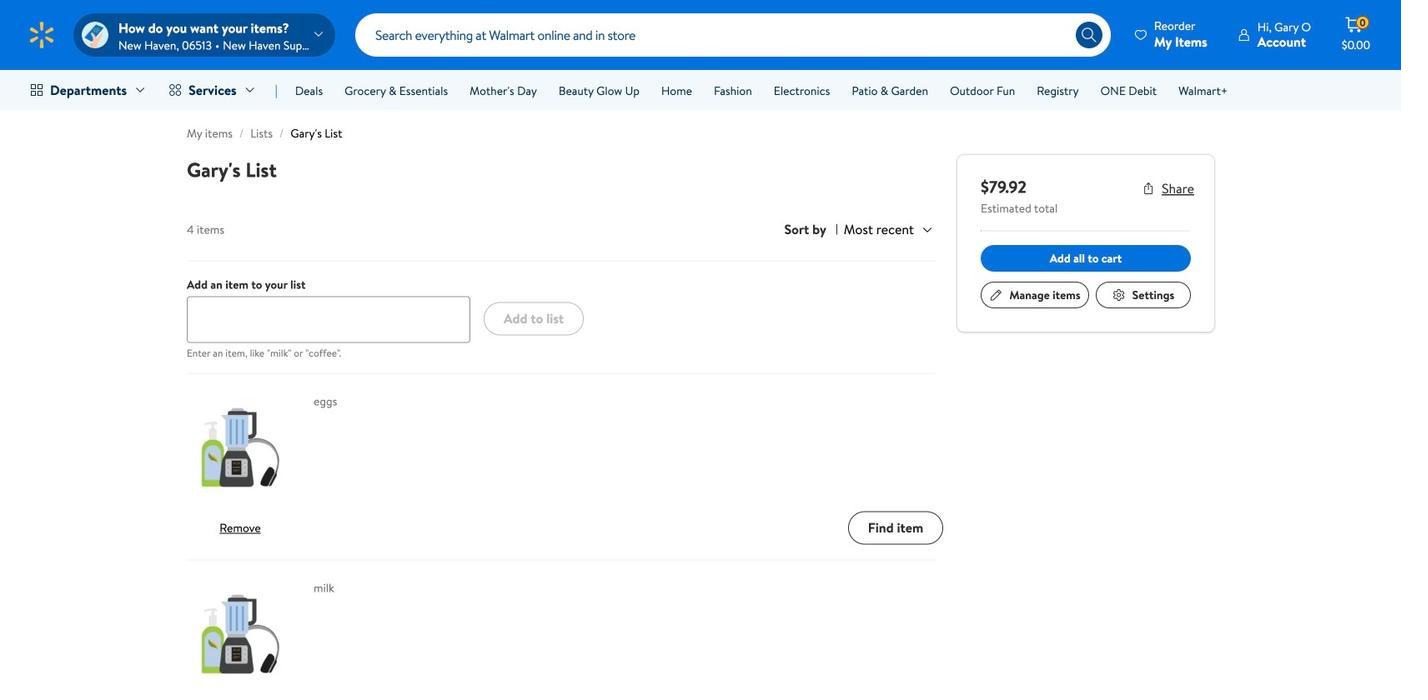 Task type: describe. For each thing, give the bounding box(es) containing it.
walmart homepage image
[[27, 20, 57, 50]]

Walmart Site-Wide search field
[[355, 13, 1111, 57]]



Task type: vqa. For each thing, say whether or not it's contained in the screenshot.
'Popcorn & Pretzels'
no



Task type: locate. For each thing, give the bounding box(es) containing it.
Search search field
[[355, 13, 1111, 57]]

 image
[[82, 22, 108, 48]]

None text field
[[187, 297, 471, 343]]

search icon image
[[1081, 27, 1098, 43]]



